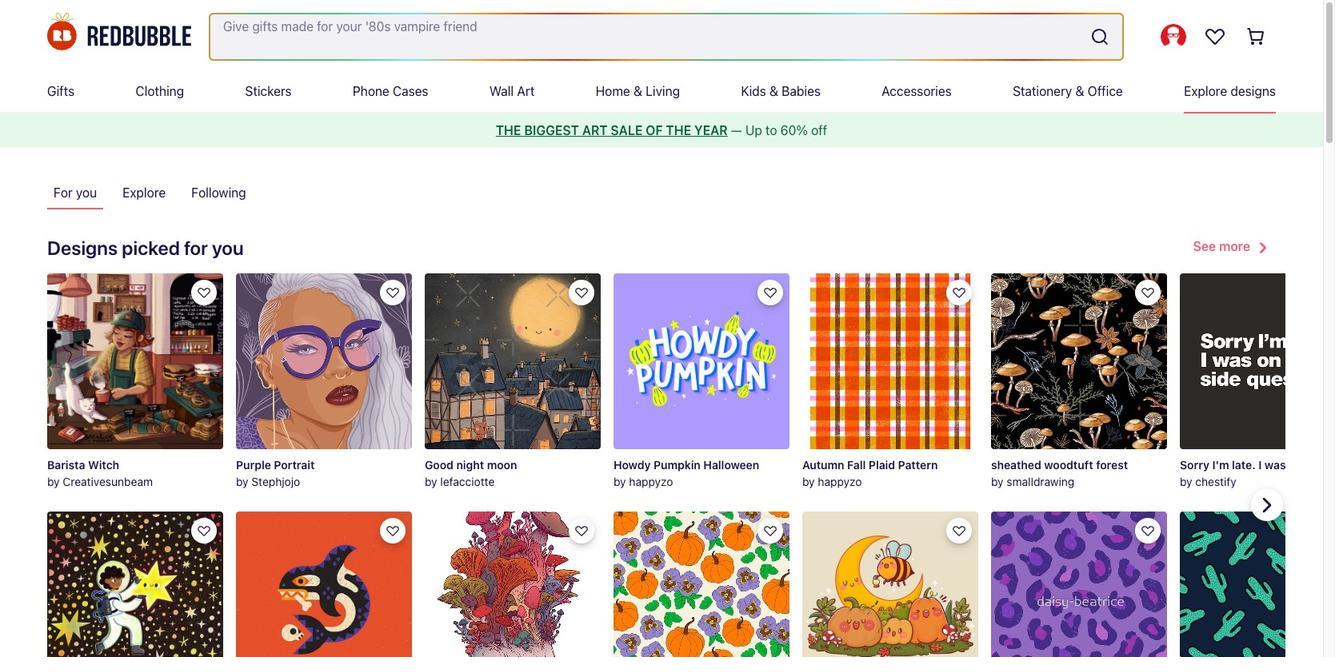 Task type: describe. For each thing, give the bounding box(es) containing it.
autumn fall plaid pattern by happyzo
[[803, 458, 938, 489]]

lefacciotte
[[440, 475, 495, 489]]

howdy
[[614, 458, 651, 472]]

designs picked for you
[[47, 237, 244, 259]]

accessories
[[882, 84, 952, 98]]

halloween
[[704, 458, 759, 472]]

sorry
[[1180, 458, 1210, 472]]

stationery & office
[[1013, 84, 1123, 98]]

clothing
[[136, 84, 184, 98]]

sorry i'm late. i was on a side by chestify
[[1180, 458, 1335, 489]]

chestify
[[1196, 475, 1237, 489]]

by inside 'howdy pumpkin halloween by happyzo'
[[614, 475, 626, 489]]

i
[[1259, 458, 1262, 472]]

1 the from the left
[[496, 123, 521, 138]]

living
[[646, 84, 680, 98]]

& for office
[[1076, 84, 1085, 98]]

pumpkin
[[654, 458, 701, 472]]

late.
[[1232, 458, 1256, 472]]

happyzo inside autumn fall plaid pattern by happyzo
[[818, 475, 862, 489]]

menu bar containing gifts
[[47, 70, 1276, 112]]

—
[[731, 123, 742, 138]]

wall art link
[[490, 70, 535, 112]]

& for living
[[634, 84, 643, 98]]

the biggest art sale of the year — up to 60% off
[[496, 123, 827, 138]]

following
[[191, 186, 246, 200]]

home
[[596, 84, 630, 98]]

the biggest art sale of the year link
[[496, 123, 728, 138]]

a
[[1305, 458, 1312, 472]]

creativesunbeam
[[63, 475, 153, 489]]

kids & babies link
[[741, 70, 821, 112]]

gifts
[[47, 84, 75, 98]]

year
[[695, 123, 728, 138]]

designs
[[1231, 84, 1276, 98]]

more
[[1219, 239, 1251, 254]]

office
[[1088, 84, 1123, 98]]

by inside the sorry i'm late. i was on a side by chestify
[[1180, 475, 1193, 489]]

for
[[54, 186, 73, 200]]

moon
[[487, 458, 517, 472]]

babies
[[782, 84, 821, 98]]

smalldrawing
[[1007, 475, 1075, 489]]

explore link
[[116, 176, 172, 210]]

by inside sheathed woodtuft forest by smalldrawing
[[991, 475, 1004, 489]]

see
[[1193, 239, 1216, 254]]

stationery
[[1013, 84, 1072, 98]]

& for babies
[[770, 84, 779, 98]]

by inside barista witch by creativesunbeam
[[47, 475, 60, 489]]

60%
[[781, 123, 808, 138]]

good night moon by lefacciotte
[[425, 458, 517, 489]]

stickers link
[[245, 70, 292, 112]]

off
[[811, 123, 827, 138]]

wall art
[[490, 84, 535, 98]]

barista
[[47, 458, 85, 472]]

picked
[[122, 237, 180, 259]]

night
[[457, 458, 484, 472]]

accessories link
[[882, 70, 952, 112]]

Search term search field
[[210, 14, 1084, 59]]

woodtuft
[[1044, 458, 1094, 472]]

0 vertical spatial you
[[76, 186, 97, 200]]

to
[[766, 123, 777, 138]]



Task type: vqa. For each thing, say whether or not it's contained in the screenshot.


Task type: locate. For each thing, give the bounding box(es) containing it.
happyzo down howdy
[[629, 475, 673, 489]]

1 horizontal spatial happyzo
[[818, 475, 862, 489]]

by
[[47, 475, 60, 489], [236, 475, 249, 489], [425, 475, 437, 489], [614, 475, 626, 489], [803, 475, 815, 489], [991, 475, 1004, 489], [1180, 475, 1193, 489]]

1 happyzo from the left
[[629, 475, 673, 489]]

4 by from the left
[[614, 475, 626, 489]]

explore designs link
[[1184, 70, 1276, 112]]

menu bar
[[47, 70, 1276, 112]]

1 horizontal spatial explore
[[1184, 84, 1228, 98]]

stationery & office link
[[1013, 70, 1123, 112]]

2 happyzo from the left
[[818, 475, 862, 489]]

side
[[1315, 458, 1335, 472]]

by inside autumn fall plaid pattern by happyzo
[[803, 475, 815, 489]]

1 vertical spatial explore
[[123, 186, 166, 200]]

by down howdy
[[614, 475, 626, 489]]

phone
[[353, 84, 390, 98]]

purple
[[236, 458, 271, 472]]

1 horizontal spatial the
[[666, 123, 691, 138]]

sheathed woodtuft forest by smalldrawing
[[991, 458, 1128, 489]]

art
[[517, 84, 535, 98]]

by inside good night moon by lefacciotte
[[425, 475, 437, 489]]

phone cases
[[353, 84, 429, 98]]

was
[[1265, 458, 1286, 472]]

fall
[[847, 458, 866, 472]]

1 by from the left
[[47, 475, 60, 489]]

for
[[184, 237, 208, 259]]

7 by from the left
[[1180, 475, 1193, 489]]

stickers
[[245, 84, 292, 98]]

6 by from the left
[[991, 475, 1004, 489]]

pattern
[[898, 458, 938, 472]]

biggest
[[524, 123, 579, 138]]

happyzo inside 'howdy pumpkin halloween by happyzo'
[[629, 475, 673, 489]]

portrait
[[274, 458, 315, 472]]

0 horizontal spatial the
[[496, 123, 521, 138]]

barista witch by creativesunbeam
[[47, 458, 153, 489]]

by down autumn on the right bottom of page
[[803, 475, 815, 489]]

by down sheathed
[[991, 475, 1004, 489]]

explore
[[1184, 84, 1228, 98], [123, 186, 166, 200]]

2 & from the left
[[770, 84, 779, 98]]

of
[[646, 123, 663, 138]]

explore left designs
[[1184, 84, 1228, 98]]

forest
[[1096, 458, 1128, 472]]

see more
[[1193, 239, 1251, 254]]

witch
[[88, 458, 119, 472]]

home & living
[[596, 84, 680, 98]]

by inside purple portrait by stephjojo
[[236, 475, 249, 489]]

you right for
[[76, 186, 97, 200]]

on
[[1289, 458, 1303, 472]]

you right the for
[[212, 237, 244, 259]]

explore for explore designs
[[1184, 84, 1228, 98]]

2 the from the left
[[666, 123, 691, 138]]

None field
[[210, 14, 1123, 59]]

the
[[496, 123, 521, 138], [666, 123, 691, 138]]

0 horizontal spatial happyzo
[[629, 475, 673, 489]]

you
[[76, 186, 97, 200], [212, 237, 244, 259]]

0 vertical spatial explore
[[1184, 84, 1228, 98]]

for you
[[54, 186, 97, 200]]

phone cases link
[[353, 70, 429, 112]]

1 horizontal spatial you
[[212, 237, 244, 259]]

2 horizontal spatial &
[[1076, 84, 1085, 98]]

& right the kids
[[770, 84, 779, 98]]

home & living link
[[596, 70, 680, 112]]

explore designs
[[1184, 84, 1276, 98]]

5 by from the left
[[803, 475, 815, 489]]

1 vertical spatial you
[[212, 237, 244, 259]]

0 horizontal spatial &
[[634, 84, 643, 98]]

explore for explore
[[123, 186, 166, 200]]

plaid
[[869, 458, 895, 472]]

0 horizontal spatial explore
[[123, 186, 166, 200]]

kids
[[741, 84, 766, 98]]

1 & from the left
[[634, 84, 643, 98]]

designs
[[47, 237, 118, 259]]

&
[[634, 84, 643, 98], [770, 84, 779, 98], [1076, 84, 1085, 98]]

clothing link
[[136, 70, 184, 112]]

explore up "designs picked for you"
[[123, 186, 166, 200]]

up
[[746, 123, 762, 138]]

i'm
[[1213, 458, 1230, 472]]

purple portrait by stephjojo
[[236, 458, 315, 489]]

howdy pumpkin halloween by happyzo
[[614, 458, 759, 489]]

sale
[[611, 123, 643, 138]]

the down wall art
[[496, 123, 521, 138]]

stephjojo
[[252, 475, 300, 489]]

& left living on the top
[[634, 84, 643, 98]]

happyzo down autumn on the right bottom of page
[[818, 475, 862, 489]]

art
[[582, 123, 608, 138]]

by down barista
[[47, 475, 60, 489]]

sheathed
[[991, 458, 1042, 472]]

cases
[[393, 84, 429, 98]]

by down 'sorry'
[[1180, 475, 1193, 489]]

3 by from the left
[[425, 475, 437, 489]]

& left office
[[1076, 84, 1085, 98]]

1 horizontal spatial &
[[770, 84, 779, 98]]

3 & from the left
[[1076, 84, 1085, 98]]

see more link
[[1193, 235, 1276, 261]]

by down purple
[[236, 475, 249, 489]]

2 by from the left
[[236, 475, 249, 489]]

gifts link
[[47, 70, 75, 112]]

autumn
[[803, 458, 845, 472]]

by down good
[[425, 475, 437, 489]]

following link
[[185, 176, 253, 210]]

0 horizontal spatial you
[[76, 186, 97, 200]]

for you link
[[47, 176, 103, 210]]

good
[[425, 458, 454, 472]]

wall
[[490, 84, 514, 98]]

the right of
[[666, 123, 691, 138]]

kids & babies
[[741, 84, 821, 98]]

happyzo
[[629, 475, 673, 489], [818, 475, 862, 489]]



